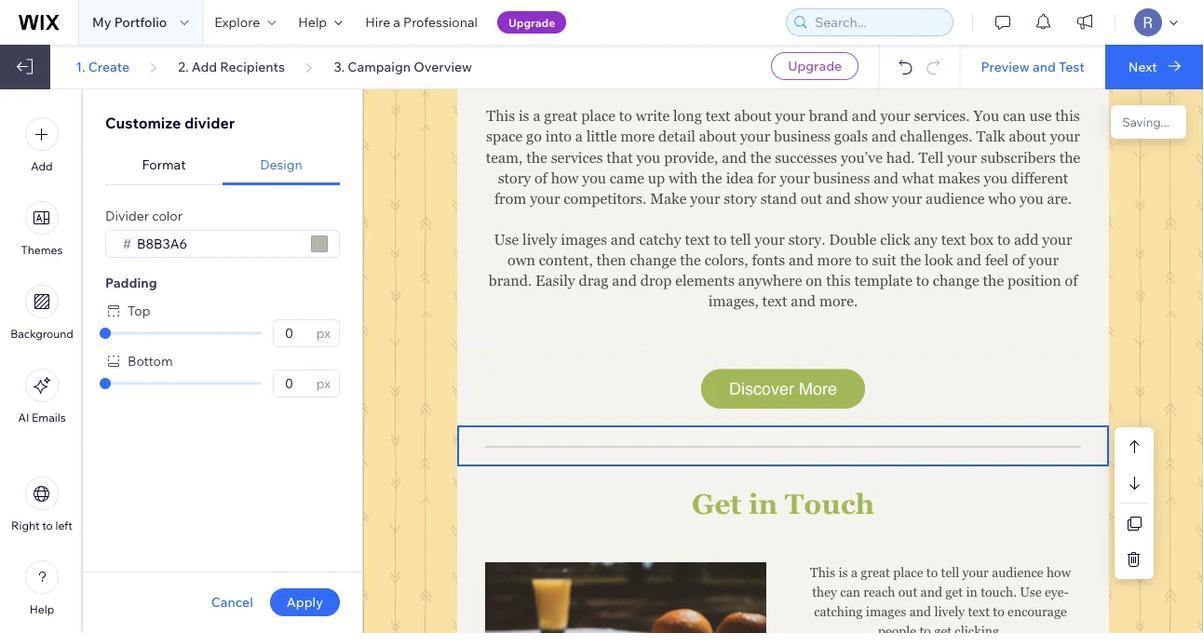 Task type: vqa. For each thing, say whether or not it's contained in the screenshot.
Sidebar element
no



Task type: describe. For each thing, give the bounding box(es) containing it.
overview
[[414, 58, 472, 74]]

use inside the use lively images and catchy text to tell your story. double click any text box to add your own content, then change the colors, fonts and more to suit the look and feel of your brand. easily drag and drop elements anywhere on this template to change the position of images, text and more.
[[494, 231, 519, 248]]

bottom
[[128, 353, 173, 369]]

the up for
[[750, 149, 771, 166]]

2 horizontal spatial of
[[1065, 272, 1078, 289]]

more.
[[819, 293, 858, 309]]

tell
[[919, 149, 944, 166]]

team,
[[486, 149, 523, 166]]

and up then
[[611, 231, 636, 248]]

0 horizontal spatial help button
[[25, 561, 59, 616]]

double
[[829, 231, 877, 248]]

your up position
[[1029, 252, 1059, 268]]

came
[[610, 169, 644, 186]]

go
[[526, 128, 542, 145]]

0 vertical spatial upgrade button
[[497, 11, 566, 34]]

services.
[[914, 108, 970, 124]]

next
[[1128, 58, 1157, 74]]

divider
[[184, 114, 235, 132]]

catchy
[[639, 231, 681, 248]]

show
[[854, 190, 888, 207]]

themes
[[21, 243, 63, 257]]

successes
[[775, 149, 837, 166]]

can inside this is a great place to tell your audience how they can reach out and get in touch. use eye- catching images and lively text to encourage people to get clicking.
[[840, 584, 860, 599]]

add inside button
[[31, 159, 53, 173]]

audience inside this is a great place to tell your audience how they can reach out and get in touch. use eye- catching images and lively text to encourage people to get clicking.
[[992, 565, 1043, 580]]

anywhere
[[738, 272, 802, 289]]

1. create
[[76, 58, 129, 74]]

you up up
[[637, 149, 660, 166]]

detail
[[658, 128, 695, 145]]

can inside this is a great place to write long text about your brand and your services. you can use this space go into a little more detail about your business goals and challenges. talk about your team, the services that you provide, and the successes you've had. tell your subscribers the story of how you came up with the idea for your business and what makes you different from your competitors. make your story stand out and show your audience who you are.
[[1003, 108, 1026, 124]]

right to left
[[11, 519, 73, 533]]

place for and
[[893, 565, 923, 580]]

format button
[[105, 145, 223, 185]]

great for into
[[544, 108, 578, 124]]

this inside this is a great place to write long text about your brand and your services. you can use this space go into a little more detail about your business goals and challenges. talk about your team, the services that you provide, and the successes you've had. tell your subscribers the story of how you came up with the idea for your business and what makes you different from your competitors. make your story stand out and show your audience who you are.
[[1055, 108, 1080, 124]]

your down with on the top right
[[690, 190, 720, 207]]

No fill field
[[131, 231, 305, 257]]

2. add recipients link
[[178, 58, 285, 75]]

customize divider
[[105, 114, 235, 132]]

images inside the use lively images and catchy text to tell your story. double click any text box to add your own content, then change the colors, fonts and more to suit the look and feel of your brand. easily drag and drop elements anywhere on this template to change the position of images, text and more.
[[561, 231, 607, 248]]

use inside this is a great place to tell your audience how they can reach out and get in touch. use eye- catching images and lively text to encourage people to get clicking.
[[1020, 584, 1042, 599]]

lively inside this is a great place to tell your audience how they can reach out and get in touch. use eye- catching images and lively text to encourage people to get clicking.
[[934, 604, 965, 619]]

your up for
[[740, 128, 770, 145]]

0 horizontal spatial in
[[749, 488, 778, 520]]

more inside this is a great place to write long text about your brand and your services. you can use this space go into a little more detail about your business goals and challenges. talk about your team, the services that you provide, and the successes you've had. tell your subscribers the story of how you came up with the idea for your business and what makes you different from your competitors. make your story stand out and show your audience who you are.
[[620, 128, 655, 145]]

to inside button
[[42, 519, 53, 533]]

explore
[[214, 14, 260, 30]]

feel
[[985, 252, 1009, 268]]

a up go
[[533, 108, 540, 124]]

in inside this is a great place to tell your audience how they can reach out and get in touch. use eye- catching images and lively text to encourage people to get clicking.
[[966, 584, 978, 599]]

you've
[[841, 149, 883, 166]]

2.
[[178, 58, 189, 74]]

talk
[[976, 128, 1005, 145]]

format
[[142, 156, 186, 173]]

add
[[1014, 231, 1039, 248]]

tab list containing format
[[105, 145, 340, 185]]

right
[[11, 519, 40, 533]]

how inside this is a great place to tell your audience how they can reach out and get in touch. use eye- catching images and lively text to encourage people to get clicking.
[[1047, 565, 1071, 580]]

services
[[551, 149, 603, 166]]

top
[[128, 303, 150, 319]]

your inside this is a great place to tell your audience how they can reach out and get in touch. use eye- catching images and lively text to encourage people to get clicking.
[[962, 565, 989, 580]]

make
[[650, 190, 687, 207]]

your right from
[[530, 190, 560, 207]]

long
[[673, 108, 702, 124]]

portfolio
[[114, 14, 167, 30]]

into
[[545, 128, 572, 145]]

clicking.
[[955, 623, 1003, 633]]

and down story.
[[789, 252, 814, 268]]

write
[[636, 108, 670, 124]]

discover more
[[729, 379, 837, 398]]

little
[[586, 128, 617, 145]]

stand
[[760, 190, 797, 207]]

cancel button
[[211, 594, 253, 611]]

about up idea
[[734, 108, 772, 124]]

px for top
[[316, 325, 331, 341]]

your up fonts
[[755, 231, 785, 248]]

and up had.
[[872, 128, 896, 145]]

and down had.
[[874, 169, 898, 186]]

preview and test
[[981, 58, 1085, 74]]

is for go
[[519, 108, 529, 124]]

had.
[[886, 149, 915, 166]]

with
[[669, 169, 698, 186]]

click
[[880, 231, 910, 248]]

your down what
[[892, 190, 922, 207]]

story.
[[788, 231, 825, 248]]

you down different
[[1020, 190, 1043, 207]]

elements
[[675, 272, 735, 289]]

a right hire
[[393, 14, 400, 30]]

drag
[[579, 272, 608, 289]]

out inside this is a great place to tell your audience how they can reach out and get in touch. use eye- catching images and lively text to encourage people to get clicking.
[[898, 584, 917, 599]]

1 horizontal spatial upgrade button
[[771, 52, 859, 80]]

0 vertical spatial business
[[774, 128, 830, 145]]

the down any
[[900, 252, 921, 268]]

and up people
[[909, 604, 931, 619]]

#
[[123, 236, 131, 252]]

apply
[[287, 594, 323, 610]]

preview
[[981, 58, 1030, 74]]

campaign
[[348, 58, 411, 74]]

any
[[914, 231, 938, 248]]

0 vertical spatial change
[[630, 252, 676, 268]]

look
[[925, 252, 953, 268]]

different
[[1011, 169, 1068, 186]]

box
[[970, 231, 994, 248]]

this is a great place to tell your audience how they can reach out and get in touch. use eye- catching images and lively text to encourage people to get clicking.
[[810, 565, 1071, 633]]

you up who
[[984, 169, 1008, 186]]

how inside this is a great place to write long text about your brand and your services. you can use this space go into a little more detail about your business goals and challenges. talk about your team, the services that you provide, and the successes you've had. tell your subscribers the story of how you came up with the idea for your business and what makes you different from your competitors. make your story stand out and show your audience who you are.
[[551, 169, 579, 186]]

this inside the use lively images and catchy text to tell your story. double click any text box to add your own content, then change the colors, fonts and more to suit the look and feel of your brand. easily drag and drop elements anywhere on this template to change the position of images, text and more.
[[826, 272, 851, 289]]

that
[[606, 149, 633, 166]]

subscribers
[[981, 149, 1056, 166]]

1 horizontal spatial add
[[192, 58, 217, 74]]

provide,
[[664, 149, 718, 166]]

recipients
[[220, 58, 285, 74]]

saving...
[[1122, 114, 1170, 129]]

professional
[[403, 14, 478, 30]]

lively inside the use lively images and catchy text to tell your story. double click any text box to add your own content, then change the colors, fonts and more to suit the look and feel of your brand. easily drag and drop elements anywhere on this template to change the position of images, text and more.
[[522, 231, 557, 248]]

more
[[799, 379, 837, 398]]

images,
[[708, 293, 759, 309]]

px for bottom
[[316, 375, 331, 392]]

template
[[854, 272, 912, 289]]

create
[[88, 58, 129, 74]]

you
[[973, 108, 999, 124]]

on
[[806, 272, 823, 289]]

this is a great place to write long text about your brand and your services. you can use this space go into a little more detail about your business goals and challenges. talk about your team, the services that you provide, and the successes you've had. tell your subscribers the story of how you came up with the idea for your business and what makes you different from your competitors. make your story stand out and show your audience who you are.
[[486, 108, 1084, 207]]

what
[[902, 169, 934, 186]]



Task type: locate. For each thing, give the bounding box(es) containing it.
great
[[544, 108, 578, 124], [861, 565, 890, 580]]

0 vertical spatial this
[[486, 108, 515, 124]]

1 vertical spatial in
[[966, 584, 978, 599]]

great up reach
[[861, 565, 890, 580]]

business
[[774, 128, 830, 145], [813, 169, 870, 186]]

0 vertical spatial add
[[192, 58, 217, 74]]

0 vertical spatial lively
[[522, 231, 557, 248]]

text up look
[[941, 231, 966, 248]]

is inside this is a great place to tell your audience how they can reach out and get in touch. use eye- catching images and lively text to encourage people to get clicking.
[[838, 565, 848, 580]]

1 horizontal spatial audience
[[992, 565, 1043, 580]]

apply button
[[270, 588, 340, 616]]

1 vertical spatial help
[[30, 602, 54, 616]]

more
[[620, 128, 655, 145], [817, 252, 852, 268]]

business down you've
[[813, 169, 870, 186]]

great inside this is a great place to write long text about your brand and your services. you can use this space go into a little more detail about your business goals and challenges. talk about your team, the services that you provide, and the successes you've had. tell your subscribers the story of how you came up with the idea for your business and what makes you different from your competitors. make your story stand out and show your audience who you are.
[[544, 108, 578, 124]]

0 vertical spatial how
[[551, 169, 579, 186]]

is up catching
[[838, 565, 848, 580]]

you up competitors.
[[582, 169, 606, 186]]

of inside this is a great place to write long text about your brand and your services. you can use this space go into a little more detail about your business goals and challenges. talk about your team, the services that you provide, and the successes you've had. tell your subscribers the story of how you came up with the idea for your business and what makes you different from your competitors. make your story stand out and show your audience who you are.
[[534, 169, 547, 186]]

place for a
[[581, 108, 615, 124]]

people
[[878, 623, 916, 633]]

1 horizontal spatial tell
[[941, 565, 959, 580]]

test
[[1059, 58, 1085, 74]]

discover
[[729, 379, 794, 398]]

0 vertical spatial story
[[498, 169, 531, 186]]

1 horizontal spatial story
[[724, 190, 757, 207]]

2 vertical spatial of
[[1065, 272, 1078, 289]]

1 vertical spatial can
[[840, 584, 860, 599]]

upgrade
[[508, 15, 555, 29], [788, 58, 842, 74]]

how up eye-
[[1047, 565, 1071, 580]]

1 px from the top
[[316, 325, 331, 341]]

Search... field
[[809, 9, 947, 35]]

drop
[[641, 272, 672, 289]]

add right 2.
[[192, 58, 217, 74]]

great up into on the top
[[544, 108, 578, 124]]

0 horizontal spatial audience
[[926, 190, 985, 207]]

upgrade for rightmost upgrade button
[[788, 58, 842, 74]]

this inside this is a great place to tell your audience how they can reach out and get in touch. use eye- catching images and lively text to encourage people to get clicking.
[[810, 565, 835, 580]]

use up the encourage
[[1020, 584, 1042, 599]]

and down on
[[791, 293, 816, 309]]

story up from
[[498, 169, 531, 186]]

reach
[[864, 584, 895, 599]]

design button
[[223, 145, 340, 185]]

audience inside this is a great place to write long text about your brand and your services. you can use this space go into a little more detail about your business goals and challenges. talk about your team, the services that you provide, and the successes you've had. tell your subscribers the story of how you came up with the idea for your business and what makes you different from your competitors. make your story stand out and show your audience who you are.
[[926, 190, 985, 207]]

my
[[92, 14, 111, 30]]

0 vertical spatial upgrade
[[508, 15, 555, 29]]

0 vertical spatial tell
[[730, 231, 751, 248]]

0 horizontal spatial upgrade
[[508, 15, 555, 29]]

this for this is a great place to write long text about your brand and your services. you can use this space go into a little more detail about your business goals and challenges. talk about your team, the services that you provide, and the successes you've had. tell your subscribers the story of how you came up with the idea for your business and what makes you different from your competitors. make your story stand out and show your audience who you are.
[[486, 108, 515, 124]]

text right long
[[706, 108, 731, 124]]

lively up clicking.
[[934, 604, 965, 619]]

content,
[[539, 252, 593, 268]]

hire a professional
[[365, 14, 478, 30]]

1 horizontal spatial this
[[810, 565, 835, 580]]

1 horizontal spatial use
[[1020, 584, 1042, 599]]

0 vertical spatial this
[[1055, 108, 1080, 124]]

divider
[[105, 208, 149, 224]]

tell up clicking.
[[941, 565, 959, 580]]

and up goals at the top
[[852, 108, 877, 124]]

text inside this is a great place to write long text about your brand and your services. you can use this space go into a little more detail about your business goals and challenges. talk about your team, the services that you provide, and the successes you've had. tell your subscribers the story of how you came up with the idea for your business and what makes you different from your competitors. make your story stand out and show your audience who you are.
[[706, 108, 731, 124]]

of right position
[[1065, 272, 1078, 289]]

challenges.
[[900, 128, 973, 145]]

left
[[55, 519, 73, 533]]

1 vertical spatial great
[[861, 565, 890, 580]]

3. campaign overview link
[[334, 58, 472, 75]]

to inside this is a great place to write long text about your brand and your services. you can use this space go into a little more detail about your business goals and challenges. talk about your team, the services that you provide, and the successes you've had. tell your subscribers the story of how you came up with the idea for your business and what makes you different from your competitors. make your story stand out and show your audience who you are.
[[619, 108, 632, 124]]

and right reach
[[921, 584, 942, 599]]

for
[[757, 169, 776, 186]]

1 horizontal spatial how
[[1047, 565, 1071, 580]]

0 vertical spatial out
[[801, 190, 822, 207]]

is inside this is a great place to write long text about your brand and your services. you can use this space go into a little more detail about your business goals and challenges. talk about your team, the services that you provide, and the successes you've had. tell your subscribers the story of how you came up with the idea for your business and what makes you different from your competitors. make your story stand out and show your audience who you are.
[[519, 108, 529, 124]]

1 horizontal spatial great
[[861, 565, 890, 580]]

0 horizontal spatial upgrade button
[[497, 11, 566, 34]]

they
[[812, 584, 837, 599]]

your up makes
[[947, 149, 977, 166]]

1 horizontal spatial this
[[1055, 108, 1080, 124]]

audience down makes
[[926, 190, 985, 207]]

0 vertical spatial get
[[945, 584, 963, 599]]

upgrade for topmost upgrade button
[[508, 15, 555, 29]]

1. create link
[[76, 58, 129, 75]]

0 horizontal spatial more
[[620, 128, 655, 145]]

1 vertical spatial is
[[838, 565, 848, 580]]

1 vertical spatial place
[[893, 565, 923, 580]]

idea
[[726, 169, 754, 186]]

1 vertical spatial tell
[[941, 565, 959, 580]]

1 vertical spatial this
[[810, 565, 835, 580]]

this up they
[[810, 565, 835, 580]]

upgrade right "professional"
[[508, 15, 555, 29]]

goals
[[834, 128, 868, 145]]

the up elements
[[680, 252, 701, 268]]

the down feel
[[983, 272, 1004, 289]]

0 vertical spatial place
[[581, 108, 615, 124]]

help button up 3.
[[287, 0, 354, 45]]

0 horizontal spatial lively
[[522, 231, 557, 248]]

in
[[749, 488, 778, 520], [966, 584, 978, 599]]

how down services
[[551, 169, 579, 186]]

1 horizontal spatial images
[[866, 604, 906, 619]]

place inside this is a great place to write long text about your brand and your services. you can use this space go into a little more detail about your business goals and challenges. talk about your team, the services that you provide, and the successes you've had. tell your subscribers the story of how you came up with the idea for your business and what makes you different from your competitors. make your story stand out and show your audience who you are.
[[581, 108, 615, 124]]

0 horizontal spatial can
[[840, 584, 860, 599]]

lively up own
[[522, 231, 557, 248]]

1 vertical spatial add
[[31, 159, 53, 173]]

0 vertical spatial great
[[544, 108, 578, 124]]

a right into on the top
[[575, 128, 583, 145]]

1 vertical spatial px
[[316, 375, 331, 392]]

0 horizontal spatial images
[[561, 231, 607, 248]]

help button
[[287, 0, 354, 45], [25, 561, 59, 616]]

can left use at right
[[1003, 108, 1026, 124]]

more inside the use lively images and catchy text to tell your story. double click any text box to add your own content, then change the colors, fonts and more to suit the look and feel of your brand. easily drag and drop elements anywhere on this template to change the position of images, text and more.
[[817, 252, 852, 268]]

1 vertical spatial use
[[1020, 584, 1042, 599]]

0 vertical spatial px
[[316, 325, 331, 341]]

place up little
[[581, 108, 615, 124]]

1 vertical spatial out
[[898, 584, 917, 599]]

who
[[988, 190, 1016, 207]]

of down go
[[534, 169, 547, 186]]

get in touch
[[692, 488, 874, 520]]

suit
[[872, 252, 896, 268]]

discover more link
[[701, 369, 865, 408]]

fonts
[[752, 252, 785, 268]]

is up go
[[519, 108, 529, 124]]

1 vertical spatial story
[[724, 190, 757, 207]]

out inside this is a great place to write long text about your brand and your services. you can use this space go into a little more detail about your business goals and challenges. talk about your team, the services that you provide, and the successes you've had. tell your subscribers the story of how you came up with the idea for your business and what makes you different from your competitors. make your story stand out and show your audience who you are.
[[801, 190, 822, 207]]

0 vertical spatial is
[[519, 108, 529, 124]]

1 vertical spatial upgrade
[[788, 58, 842, 74]]

3. campaign overview
[[334, 58, 472, 74]]

to
[[619, 108, 632, 124], [714, 231, 727, 248], [997, 231, 1010, 248], [855, 252, 868, 268], [916, 272, 929, 289], [42, 519, 53, 533], [926, 565, 938, 580], [993, 604, 1004, 619], [920, 623, 931, 633]]

0 horizontal spatial great
[[544, 108, 578, 124]]

1 horizontal spatial help button
[[287, 0, 354, 45]]

colors,
[[705, 252, 748, 268]]

text up colors,
[[685, 231, 710, 248]]

0 horizontal spatial change
[[630, 252, 676, 268]]

about up provide,
[[699, 128, 737, 145]]

0 vertical spatial help
[[298, 14, 327, 30]]

1 horizontal spatial in
[[966, 584, 978, 599]]

and down then
[[612, 272, 637, 289]]

this inside this is a great place to write long text about your brand and your services. you can use this space go into a little more detail about your business goals and challenges. talk about your team, the services that you provide, and the successes you've had. tell your subscribers the story of how you came up with the idea for your business and what makes you different from your competitors. make your story stand out and show your audience who you are.
[[486, 108, 515, 124]]

1 horizontal spatial can
[[1003, 108, 1026, 124]]

use up own
[[494, 231, 519, 248]]

color
[[152, 208, 183, 224]]

of
[[534, 169, 547, 186], [1012, 252, 1025, 268], [1065, 272, 1078, 289]]

the down go
[[526, 149, 547, 166]]

0 horizontal spatial this
[[486, 108, 515, 124]]

this right use at right
[[1055, 108, 1080, 124]]

then
[[596, 252, 626, 268]]

1 vertical spatial audience
[[992, 565, 1043, 580]]

1 horizontal spatial upgrade
[[788, 58, 842, 74]]

and up idea
[[722, 149, 747, 166]]

this up the more. at the right top
[[826, 272, 851, 289]]

in right get
[[749, 488, 778, 520]]

0 vertical spatial more
[[620, 128, 655, 145]]

encourage
[[1008, 604, 1067, 619]]

this up 'space'
[[486, 108, 515, 124]]

brand
[[809, 108, 848, 124]]

touch.
[[981, 584, 1017, 599]]

change up drop at top right
[[630, 252, 676, 268]]

1 vertical spatial how
[[1047, 565, 1071, 580]]

1 vertical spatial of
[[1012, 252, 1025, 268]]

great for images
[[861, 565, 890, 580]]

1 horizontal spatial of
[[1012, 252, 1025, 268]]

about up subscribers
[[1009, 128, 1046, 145]]

1 horizontal spatial is
[[838, 565, 848, 580]]

0 horizontal spatial help
[[30, 602, 54, 616]]

up
[[648, 169, 665, 186]]

0 horizontal spatial of
[[534, 169, 547, 186]]

cancel
[[211, 594, 253, 610]]

story
[[498, 169, 531, 186], [724, 190, 757, 207]]

hire a professional link
[[354, 0, 489, 45]]

business up successes
[[774, 128, 830, 145]]

text
[[706, 108, 731, 124], [685, 231, 710, 248], [941, 231, 966, 248], [762, 293, 787, 309], [968, 604, 990, 619]]

add button
[[25, 117, 59, 173]]

1 horizontal spatial more
[[817, 252, 852, 268]]

0 vertical spatial of
[[534, 169, 547, 186]]

1 vertical spatial business
[[813, 169, 870, 186]]

in left touch.
[[966, 584, 978, 599]]

0 vertical spatial can
[[1003, 108, 1026, 124]]

1 vertical spatial upgrade button
[[771, 52, 859, 80]]

upgrade button up brand
[[771, 52, 859, 80]]

tell inside the use lively images and catchy text to tell your story. double click any text box to add your own content, then change the colors, fonts and more to suit the look and feel of your brand. easily drag and drop elements anywhere on this template to change the position of images, text and more.
[[730, 231, 751, 248]]

images up content,
[[561, 231, 607, 248]]

and left test
[[1033, 58, 1056, 74]]

emails
[[32, 411, 66, 425]]

how
[[551, 169, 579, 186], [1047, 565, 1071, 580]]

more down write
[[620, 128, 655, 145]]

0 horizontal spatial use
[[494, 231, 519, 248]]

0 horizontal spatial place
[[581, 108, 615, 124]]

change down look
[[933, 272, 979, 289]]

this for this is a great place to tell your audience how they can reach out and get in touch. use eye- catching images and lively text to encourage people to get clicking.
[[810, 565, 835, 580]]

text inside this is a great place to tell your audience how they can reach out and get in touch. use eye- catching images and lively text to encourage people to get clicking.
[[968, 604, 990, 619]]

0 horizontal spatial add
[[31, 159, 53, 173]]

a up catching
[[851, 565, 858, 580]]

ai emails button
[[18, 369, 66, 425]]

tab list
[[105, 145, 340, 185]]

is for catching
[[838, 565, 848, 580]]

0 vertical spatial in
[[749, 488, 778, 520]]

2 px from the top
[[316, 375, 331, 392]]

1 vertical spatial help button
[[25, 561, 59, 616]]

1 horizontal spatial change
[[933, 272, 979, 289]]

place up reach
[[893, 565, 923, 580]]

great inside this is a great place to tell your audience how they can reach out and get in touch. use eye- catching images and lively text to encourage people to get clicking.
[[861, 565, 890, 580]]

upgrade up brand
[[788, 58, 842, 74]]

audience
[[926, 190, 985, 207], [992, 565, 1043, 580]]

1 vertical spatial images
[[866, 604, 906, 619]]

use
[[1029, 108, 1052, 124]]

get
[[692, 488, 741, 520]]

design
[[260, 156, 302, 173]]

1 vertical spatial get
[[934, 623, 952, 633]]

a
[[393, 14, 400, 30], [533, 108, 540, 124], [575, 128, 583, 145], [851, 565, 858, 580]]

the left idea
[[701, 169, 722, 186]]

images up people
[[866, 604, 906, 619]]

makes
[[938, 169, 980, 186]]

your down use at right
[[1050, 128, 1080, 145]]

from
[[494, 190, 526, 207]]

1 vertical spatial this
[[826, 272, 851, 289]]

more down double
[[817, 252, 852, 268]]

background
[[10, 327, 73, 341]]

position
[[1008, 272, 1061, 289]]

0 vertical spatial help button
[[287, 0, 354, 45]]

and down box
[[957, 252, 981, 268]]

this
[[1055, 108, 1080, 124], [826, 272, 851, 289]]

out right reach
[[898, 584, 917, 599]]

customize
[[105, 114, 181, 132]]

text down anywhere
[[762, 293, 787, 309]]

change
[[630, 252, 676, 268], [933, 272, 979, 289]]

place inside this is a great place to tell your audience how they can reach out and get in touch. use eye- catching images and lively text to encourage people to get clicking.
[[893, 565, 923, 580]]

lively
[[522, 231, 557, 248], [934, 604, 965, 619]]

brand.
[[489, 272, 532, 289]]

get left clicking.
[[934, 623, 952, 633]]

0 horizontal spatial how
[[551, 169, 579, 186]]

your down successes
[[780, 169, 810, 186]]

0 vertical spatial use
[[494, 231, 519, 248]]

can
[[1003, 108, 1026, 124], [840, 584, 860, 599]]

your up touch.
[[962, 565, 989, 580]]

get up clicking.
[[945, 584, 963, 599]]

is
[[519, 108, 529, 124], [838, 565, 848, 580]]

images inside this is a great place to tell your audience how they can reach out and get in touch. use eye- catching images and lively text to encourage people to get clicking.
[[866, 604, 906, 619]]

0 horizontal spatial is
[[519, 108, 529, 124]]

text up clicking.
[[968, 604, 990, 619]]

story down idea
[[724, 190, 757, 207]]

help left hire
[[298, 14, 327, 30]]

tell inside this is a great place to tell your audience how they can reach out and get in touch. use eye- catching images and lively text to encourage people to get clicking.
[[941, 565, 959, 580]]

upgrade button right "professional"
[[497, 11, 566, 34]]

0 horizontal spatial tell
[[730, 231, 751, 248]]

0 horizontal spatial this
[[826, 272, 851, 289]]

1 horizontal spatial out
[[898, 584, 917, 599]]

eye-
[[1045, 584, 1069, 599]]

help button down right to left
[[25, 561, 59, 616]]

the up different
[[1059, 149, 1080, 166]]

out right stand
[[801, 190, 822, 207]]

your right add
[[1042, 231, 1072, 248]]

add up themes button
[[31, 159, 53, 173]]

tell up colors,
[[730, 231, 751, 248]]

padding
[[105, 275, 157, 291]]

None text field
[[279, 320, 311, 346]]

and left show
[[826, 190, 851, 207]]

1 vertical spatial change
[[933, 272, 979, 289]]

can up catching
[[840, 584, 860, 599]]

1 horizontal spatial place
[[893, 565, 923, 580]]

your left brand
[[775, 108, 805, 124]]

1 horizontal spatial help
[[298, 14, 327, 30]]

0 vertical spatial images
[[561, 231, 607, 248]]

out
[[801, 190, 822, 207], [898, 584, 917, 599]]

a inside this is a great place to tell your audience how they can reach out and get in touch. use eye- catching images and lively text to encourage people to get clicking.
[[851, 565, 858, 580]]

0 horizontal spatial out
[[801, 190, 822, 207]]

1 vertical spatial more
[[817, 252, 852, 268]]

1 horizontal spatial lively
[[934, 604, 965, 619]]

divider color
[[105, 208, 183, 224]]

0 horizontal spatial story
[[498, 169, 531, 186]]

catching
[[814, 604, 863, 619]]

0 vertical spatial audience
[[926, 190, 985, 207]]

easily
[[535, 272, 575, 289]]

None text field
[[279, 371, 311, 397]]

background button
[[10, 285, 73, 341]]

your up had.
[[880, 108, 910, 124]]

help down right to left
[[30, 602, 54, 616]]

1 vertical spatial lively
[[934, 604, 965, 619]]

of right feel
[[1012, 252, 1025, 268]]

ai emails
[[18, 411, 66, 425]]

audience up touch.
[[992, 565, 1043, 580]]



